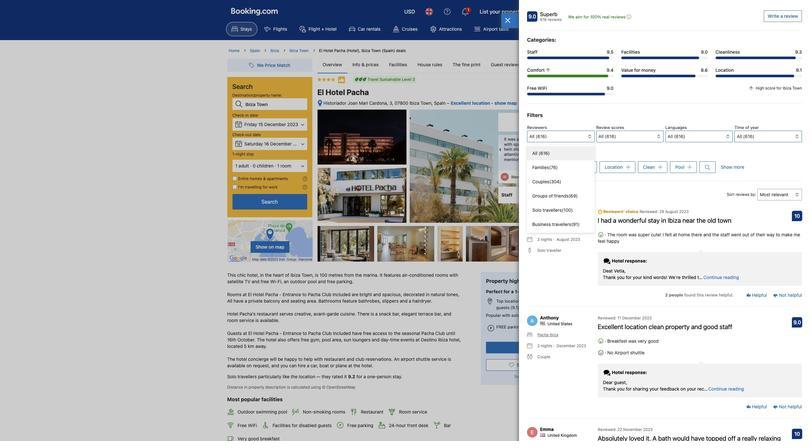 Task type: locate. For each thing, give the bounding box(es) containing it.
business
[[533, 222, 551, 227]]

16 up 1-night stay
[[237, 143, 241, 147]]

1 pacha ibiza link from the top
[[528, 226, 559, 232]]

parking
[[358, 423, 374, 428]]

it right marina.
[[380, 273, 383, 278]]

1 vertical spatial thank
[[603, 387, 616, 392]]

and right there
[[704, 232, 712, 238]]

9.5 up 9.4
[[607, 49, 614, 55]]

15
[[259, 122, 263, 127], [237, 124, 240, 127]]

breakfast
[[533, 164, 553, 170], [608, 339, 628, 344]]

2023 for reviewed: 22 november 2023
[[644, 428, 653, 432]]

check- up friday
[[233, 113, 246, 118]]

united
[[531, 175, 543, 180], [548, 322, 560, 327], [548, 433, 560, 438]]

united for anthony
[[548, 322, 560, 327]]

a inside list of reviews region
[[614, 217, 617, 224]]

rated inside top location: highly rated by recent guests (9.1)
[[537, 299, 547, 304]]

restaurant up the available.
[[257, 311, 278, 317]]

to inside the room was super cute! i felt at home there and the staff went out of their way to make me feel happy
[[777, 232, 781, 238]]

check- for out
[[233, 132, 246, 137]]

check-
[[233, 113, 246, 118], [233, 132, 246, 137]]

1-night stay
[[233, 152, 254, 157]]

flights link
[[259, 22, 293, 36]]

free wifi down outdoor
[[238, 423, 257, 428]]

rated left "by"
[[537, 299, 547, 304]]

free down outdoor
[[238, 423, 247, 428]]

town, inside this chic hotel, in the heart of ibiza town, is 100 metres from the marina. it features air-conditioned rooms with satellite tv and free wi-fi, an outdoor pool and free parking. rooms at el hotel pacha - entrance to pacha club included are bright and spacious, decorated in natural tones, all have a private balcony and seating area. bathrooms feature bathrobes, slippers and a hairdryer. hotel pacha's restaurant serves creative, avant-garde cuisine. there is a snack bar, elegant terrace bar, and room service is available. guests at el hotel pacha - entrance to pacha club included have free access to the seasonal pacha club until 16th october. the hotel also offers free gym, pool area, sun loungers and day-time events at destino ibiza hotel, located 5 km away. the hotel concierge will be happy to help with restaurant and club reservations. an airport shuttle service is available on request, and you can hire a car, boat or plane at the hotel.
[[302, 273, 314, 278]]

in inside search section
[[246, 113, 249, 118]]

airport left taxis
[[484, 26, 498, 32]]

0 vertical spatial response:
[[625, 258, 648, 264]]

shuttle inside this chic hotel, in the heart of ibiza town, is 100 metres from the marina. it features air-conditioned rooms with satellite tv and free wi-fi, an outdoor pool and free parking. rooms at el hotel pacha - entrance to pacha club included are bright and spacious, decorated in natural tones, all have a private balcony and seating area. bathrooms feature bathrobes, slippers and a hairdryer. hotel pacha's restaurant serves creative, avant-garde cuisine. there is a snack bar, elegant terrace bar, and room service is available. guests at el hotel pacha - entrance to pacha club included have free access to the seasonal pacha club until 16th october. the hotel also offers free gym, pool area, sun loungers and day-time events at destino ibiza hotel, located 5 km away. the hotel concierge will be happy to help with restaurant and club reservations. an airport shuttle service is available on request, and you can hire a car, boat or plane at the hotel.
[[416, 357, 431, 362]]

all (616) down review scores
[[599, 134, 617, 139]]

entire
[[238, 176, 249, 181]]

staff inside the room was super cute! i felt at home there and the staff went out of their way to make me feel happy
[[721, 232, 730, 238]]

616 up immaculate
[[542, 123, 549, 128]]

and down the access
[[372, 337, 380, 343]]

travellers down (100)
[[553, 222, 572, 227]]

rated superb element containing superb
[[540, 10, 562, 18]]

0 vertical spatial 9.5
[[607, 49, 614, 55]]

have down rooms
[[234, 298, 244, 304]]

2 vertical spatial was
[[629, 339, 637, 344]]

you inside deat vetia, thank you for your kind words! we're thrilled t… continue reading
[[618, 275, 625, 280]]

(616) for time of year
[[744, 134, 755, 139]]

attractions
[[439, 26, 462, 32]]

i
[[598, 217, 600, 224], [663, 232, 664, 238]]

1 vertical spatial review
[[706, 293, 718, 298]]

location down reviewed: 11 december 2023
[[625, 323, 648, 331]]

with up car,
[[314, 357, 323, 362]]

reviewed: for 10
[[598, 428, 617, 432]]

2 vertical spatial service
[[413, 410, 428, 415]]

a left 'lovely,'
[[517, 137, 519, 142]]

house rules
[[418, 62, 443, 67]]

super
[[638, 232, 650, 238]]

1 vertical spatial solo
[[538, 248, 546, 253]]

show for show more
[[722, 164, 733, 170]]

2 not from the top
[[780, 404, 787, 410]]

all inside all (616) dropdown button
[[530, 134, 535, 139]]

1 vertical spatial reading
[[729, 387, 745, 392]]

rated superb element right scored 9 element
[[540, 10, 562, 18]]

1 vertical spatial 616
[[542, 123, 549, 128]]

2 up solo traveller on the right bottom of the page
[[538, 237, 540, 242]]

on inside search section
[[269, 244, 274, 250]]

0 vertical spatial rooms
[[435, 273, 449, 278]]

to right way
[[777, 232, 781, 238]]

show on map
[[256, 244, 285, 250]]

2 hotel response: from the top
[[611, 370, 648, 375]]

0 horizontal spatial august
[[557, 237, 570, 242]]

0 horizontal spatial &
[[263, 176, 266, 181]]

review right write
[[785, 13, 799, 19]]

0 horizontal spatial 9.5
[[568, 192, 575, 198]]

1 vertical spatial excellent
[[598, 323, 624, 331]]

click to open map view image
[[318, 100, 323, 107]]

2 response: from the top
[[625, 370, 648, 375]]

reviews for guest reviews (616)
[[505, 62, 521, 67]]

(100)
[[562, 207, 573, 213]]

overview
[[323, 62, 342, 67]]

2 nights from the top
[[541, 344, 553, 349]]

features
[[384, 273, 401, 278]]

0 vertical spatial town,
[[421, 100, 433, 106]]

1 vertical spatial location
[[625, 323, 648, 331]]

continue inside deat vetia, thank you for your kind words! we're thrilled t… continue reading
[[704, 275, 723, 280]]

airport
[[484, 26, 498, 32], [615, 350, 629, 356]]

of inside the room was super cute! i felt at home there and the staff went out of their way to make me feel happy
[[751, 232, 755, 238]]

particularly
[[258, 374, 282, 380]]

1 horizontal spatial i
[[663, 232, 664, 238]]

616 inside 'link'
[[542, 123, 549, 128]]

i left had
[[598, 217, 600, 224]]

on up the heart
[[269, 244, 274, 250]]

solo inside list of reviews region
[[538, 248, 546, 253]]

0 horizontal spatial spain
[[250, 48, 260, 53]]

near
[[683, 217, 696, 224]]

for inside deat vetia, thank you for your kind words! we're thrilled t… continue reading
[[626, 275, 632, 280]]

1 all (616) button from the left
[[597, 131, 664, 142]]

i left felt
[[663, 232, 664, 238]]

0 horizontal spatial shuttle
[[416, 357, 431, 362]]

2 not helpful button from the top
[[774, 404, 803, 410]]

1 pacha ibiza from the top
[[538, 226, 559, 231]]

1 helpful from the top
[[788, 292, 803, 298]]

1 horizontal spatial free wifi
[[528, 85, 547, 91]]

all (616) button down languages
[[666, 131, 733, 142]]

0 vertical spatial show
[[722, 164, 733, 170]]

feel
[[598, 239, 606, 244]]

top
[[497, 299, 504, 304]]

0 horizontal spatial facilities
[[273, 423, 291, 428]]

1 horizontal spatial happy
[[607, 239, 620, 244]]

2 horizontal spatial location
[[625, 323, 648, 331]]

guest,
[[615, 380, 628, 386]]

to up time
[[389, 331, 393, 336]]

free left parking
[[348, 423, 357, 428]]

united for emma
[[548, 433, 560, 438]]

with up tones,
[[450, 273, 459, 278]]

0 horizontal spatial out
[[246, 132, 252, 137]]

1 nights from the top
[[541, 237, 553, 242]]

continue right t…
[[704, 275, 723, 280]]

ibiza inside ibiza town link
[[290, 48, 298, 53]]

free parking
[[348, 423, 374, 428]]

for right score
[[777, 86, 782, 91]]

there inside it was a lovely, immaculate hotel with spacious bedroom and walk-in twin shower room. there many attentive and friendly staff (special mention to eric …
[[542, 147, 553, 152]]

i inside the room was super cute! i felt at home there and the staff went out of their way to make me feel happy
[[663, 232, 664, 238]]

travellers for business travellers (91)
[[553, 222, 572, 227]]

december down states
[[557, 344, 576, 349]]

shuttle down the very
[[631, 350, 645, 356]]

1 thank from the top
[[603, 275, 616, 280]]

was for the room was super cute! i felt at home there and the staff went out of their way to make me feel happy
[[629, 232, 637, 238]]

location
[[716, 67, 734, 73], [605, 164, 623, 170]]

property inside list your property link
[[502, 9, 523, 15]]

date for check-out date
[[253, 132, 261, 137]]

1 horizontal spatial facilities
[[389, 62, 407, 67]]

solo inside filter reviews region
[[533, 207, 542, 213]]

room inside the room was super cute! i felt at home there and the staff went out of their way to make me feel happy
[[617, 232, 628, 238]]

score
[[766, 86, 776, 91]]

1 vertical spatial rooms
[[332, 410, 346, 415]]

help
[[304, 357, 313, 362]]

continue reading link right rec…
[[709, 386, 745, 393]]

on inside the dear guest, thank you for sharing your feedback on your rec… continue reading
[[681, 387, 686, 392]]

pacha ibiza link up reserve
[[528, 332, 559, 338]]

3 all (616) button from the left
[[735, 131, 803, 142]]

0 vertical spatial have
[[234, 298, 244, 304]]

2 left people
[[666, 293, 668, 298]]

all (616) up bedroom
[[530, 134, 547, 139]]

1 vertical spatial reviewed:
[[598, 316, 617, 321]]

breakfast up "· no airport shuttle"
[[608, 339, 628, 344]]

ibiza up outdoor
[[291, 273, 301, 278]]

2 horizontal spatial pool
[[322, 337, 331, 343]]

traveller
[[547, 248, 562, 253]]

1 vertical spatial 9.5
[[568, 192, 575, 198]]

located
[[227, 344, 243, 349]]

1 horizontal spatial guest
[[528, 190, 542, 196]]

united kingdom inside list of reviews region
[[548, 433, 577, 438]]

all (616) for time of year
[[737, 134, 755, 139]]

write a review
[[768, 13, 799, 19]]

travellers down groups of friends (69)
[[543, 207, 562, 213]]

all (616) button for time of year
[[735, 131, 803, 142]]

service down 'pacha's'
[[239, 318, 254, 323]]

night inside search section
[[236, 152, 245, 157]]

continue reading link
[[704, 275, 740, 281], [709, 386, 745, 393]]

the inside the room was super cute! i felt at home there and the staff went out of their way to make me feel happy
[[608, 232, 616, 238]]

felt
[[666, 232, 672, 238]]

reviews down (304)
[[544, 190, 563, 196]]

show for show on map
[[256, 244, 268, 250]]

map up the heart
[[275, 244, 285, 250]]

reading inside deat vetia, thank you for your kind words! we're thrilled t… continue reading
[[724, 275, 740, 280]]

immaculate
[[534, 137, 556, 142]]

continue reading link for deat vetia, thank you for your kind words! we're thrilled t… continue reading
[[704, 275, 740, 281]]

2 horizontal spatial all (616) button
[[735, 131, 803, 142]]

rated superb element
[[540, 10, 562, 18], [502, 116, 564, 124]]

· no airport shuttle
[[604, 350, 645, 356]]

property for distance in property description is calculated using © openstreetmap
[[249, 385, 264, 390]]

property for list your property
[[502, 9, 523, 15]]

stay inside list of reviews region
[[648, 217, 660, 224]]

location
[[473, 100, 490, 106], [625, 323, 648, 331], [299, 374, 316, 380]]

apartments
[[267, 176, 288, 181]]

0 vertical spatial reviewed:
[[640, 209, 659, 214]]

found
[[685, 293, 696, 298]]

pacha up gym,
[[308, 331, 321, 336]]

2023 for reviewed: 11 december 2023
[[643, 316, 652, 321]]

your inside deat vetia, thank you for your kind words! we're thrilled t… continue reading
[[633, 275, 643, 280]]

2 horizontal spatial property
[[666, 323, 690, 331]]

0 vertical spatial shuttle
[[631, 350, 645, 356]]

all (616) inside dropdown button
[[530, 134, 547, 139]]

united kingdom for emma
[[548, 433, 577, 438]]

happy
[[607, 239, 620, 244], [285, 357, 297, 362]]

1 hotel response: from the top
[[611, 258, 648, 264]]

room service
[[399, 410, 428, 415]]

2 up couple
[[538, 344, 540, 349]]

el hotel pacha (hotel), ibiza town (spain) deals link
[[319, 48, 406, 53]]

1 horizontal spatial august
[[666, 209, 679, 214]]

(616) inside dropdown button
[[536, 134, 547, 139]]

1 vertical spatial airport
[[615, 350, 629, 356]]

location 9.1 meter
[[716, 75, 803, 77]]

scored 10 element
[[793, 211, 803, 221], [793, 429, 803, 440]]

kingdom for wendy
[[544, 175, 560, 180]]

rooms up natural
[[435, 273, 449, 278]]

out inside search section
[[246, 132, 252, 137]]

shuttle inside list of reviews region
[[631, 350, 645, 356]]

0 vertical spatial pool
[[308, 279, 317, 285]]

included up area,
[[333, 331, 351, 336]]

sun
[[344, 337, 352, 343]]

thank for deat
[[603, 275, 616, 280]]

cleanliness
[[716, 49, 741, 55]]

helpful for 2nd not helpful button
[[788, 404, 803, 410]]

i had a wonderful stay in ibiza near the old town
[[598, 217, 732, 224]]

0 vertical spatial not
[[780, 292, 787, 298]]

december up the saturday 16 december 2023 at the top of the page
[[265, 122, 286, 127]]

1 10 from the top
[[795, 213, 801, 219]]

a left private
[[245, 298, 247, 304]]

0 vertical spatial there
[[542, 147, 553, 152]]

1 horizontal spatial wifi
[[538, 85, 547, 91]]

1 horizontal spatial show
[[722, 164, 733, 170]]

0 vertical spatial staff
[[528, 49, 538, 55]]

9.0 inside list of reviews region
[[794, 320, 802, 326]]

1 horizontal spatial out
[[743, 232, 750, 238]]

2 check- from the top
[[233, 132, 246, 137]]

1 horizontal spatial shuttle
[[631, 350, 645, 356]]

property highlights
[[486, 278, 535, 284]]

2023 for saturday 16 december 2023
[[293, 141, 304, 147]]

0 vertical spatial guests
[[497, 305, 510, 310]]

town,
[[421, 100, 433, 106], [302, 273, 314, 278]]

guest for guest reviews
[[528, 190, 542, 196]]

thank inside the dear guest, thank you for sharing your feedback on your rec… continue reading
[[603, 387, 616, 392]]

december for 15
[[265, 122, 286, 127]]

value
[[622, 67, 634, 73]]

is left 100
[[315, 273, 319, 278]]

out inside the room was super cute! i felt at home there and the staff went out of their way to make me feel happy
[[743, 232, 750, 238]]

15 right friday
[[259, 122, 263, 127]]

bar,
[[393, 311, 401, 317], [435, 311, 443, 317]]

august up traveller
[[557, 237, 570, 242]]

616 inside superb 616 reviews
[[540, 17, 547, 22]]

2 vertical spatial on
[[681, 387, 686, 392]]

1 vertical spatial hotel response:
[[611, 370, 648, 375]]

nights for dear
[[541, 344, 553, 349]]

you inside the dear guest, thank you for sharing your feedback on your rec… continue reading
[[618, 387, 625, 392]]

guests down top
[[497, 305, 510, 310]]

0 horizontal spatial show
[[256, 244, 268, 250]]

1 vertical spatial facilities
[[389, 62, 407, 67]]

pacha ibiza up 2 nights · august 2023
[[538, 226, 559, 231]]

stay down 29
[[648, 217, 660, 224]]

· for · no airport shuttle
[[605, 350, 607, 356]]

1 horizontal spatial hotel,
[[449, 337, 461, 343]]

this
[[227, 273, 236, 278]]

1 vertical spatial pool
[[322, 337, 331, 343]]

search down work
[[262, 199, 278, 205]]

town
[[299, 48, 309, 53], [371, 48, 381, 53], [793, 86, 803, 91]]

rentals
[[367, 26, 381, 32]]

facilities down deals
[[389, 62, 407, 67]]

review categories element
[[528, 36, 557, 44]]

1 vertical spatial nights
[[541, 344, 553, 349]]

0 horizontal spatial all (616) button
[[597, 131, 664, 142]]

1 check- from the top
[[233, 113, 246, 118]]

1 vertical spatial search
[[262, 199, 278, 205]]

this chic hotel, in the heart of ibiza town, is 100 metres from the marina. it features air-conditioned rooms with satellite tv and free wi-fi, an outdoor pool and free parking. rooms at el hotel pacha - entrance to pacha club included are bright and spacious, decorated in natural tones, all have a private balcony and seating area. bathrooms feature bathrobes, slippers and a hairdryer. hotel pacha's restaurant serves creative, avant-garde cuisine. there is a snack bar, elegant terrace bar, and room service is available. guests at el hotel pacha - entrance to pacha club included have free access to the seasonal pacha club until 16th october. the hotel also offers free gym, pool area, sun loungers and day-time events at destino ibiza hotel, located 5 km away. the hotel concierge will be happy to help with restaurant and club reservations. an airport shuttle service is available on request, and you can hire a car, boat or plane at the hotel.
[[227, 273, 462, 369]]

1 vertical spatial i
[[663, 232, 664, 238]]

9.2
[[348, 374, 356, 380]]

you inside this chic hotel, in the heart of ibiza town, is 100 metres from the marina. it features air-conditioned rooms with satellite tv and free wi-fi, an outdoor pool and free parking. rooms at el hotel pacha - entrance to pacha club included are bright and spacious, decorated in natural tones, all have a private balcony and seating area. bathrooms feature bathrobes, slippers and a hairdryer. hotel pacha's restaurant serves creative, avant-garde cuisine. there is a snack bar, elegant terrace bar, and room service is available. guests at el hotel pacha - entrance to pacha club included have free access to the seasonal pacha club until 16th october. the hotel also offers free gym, pool area, sun loungers and day-time events at destino ibiza hotel, located 5 km away. the hotel concierge will be happy to help with restaurant and club reservations. an airport shuttle service is available on request, and you can hire a car, boat or plane at the hotel.
[[281, 363, 288, 369]]

reviewed: 29 august 2023
[[640, 209, 689, 214]]

an
[[284, 279, 289, 285]]

facilities down swimming
[[273, 423, 291, 428]]

1 vertical spatial hotel,
[[449, 337, 461, 343]]

groups
[[533, 193, 548, 199]]

reviewers
[[528, 125, 547, 130]]

historiador joan mari cardona, 3, 07800 ibiza town, spain – excellent location - show map
[[324, 100, 517, 106]]

cuisine.
[[340, 311, 356, 317]]

response: for vetia,
[[625, 258, 648, 264]]

2 pacha ibiza from the top
[[538, 333, 559, 338]]

0 vertical spatial you
[[618, 275, 625, 280]]

list of reviews region
[[524, 201, 807, 441]]

1 not from the top
[[780, 292, 787, 298]]

1 vertical spatial scored 10 element
[[793, 429, 803, 440]]

0 vertical spatial night
[[236, 152, 245, 157]]

boat
[[320, 363, 329, 369]]

was inside it was a lovely, immaculate hotel with spacious bedroom and walk-in twin shower room. there many attentive and friendly staff (special mention to eric …
[[508, 137, 516, 142]]

1 vertical spatial breakfast
[[608, 339, 628, 344]]

scored 9.5 element
[[567, 190, 577, 200]]

on right 'feedback'
[[681, 387, 686, 392]]

happy inside the room was super cute! i felt at home there and the staff went out of their way to make me feel happy
[[607, 239, 620, 244]]

review
[[785, 13, 799, 19], [706, 293, 718, 298]]

town left (spain) on the left of page
[[371, 48, 381, 53]]

town inside ibiza town link
[[299, 48, 309, 53]]

2 for dear guest, thank you for sharing your feedback on your rec…
[[538, 344, 540, 349]]

0 horizontal spatial there
[[358, 311, 370, 317]]

0 horizontal spatial excellent
[[451, 100, 471, 106]]

hotel up historiador
[[326, 88, 345, 97]]

scored 9.0 element
[[793, 318, 803, 328]]

0 vertical spatial review
[[785, 13, 799, 19]]

all for time of year
[[737, 134, 743, 139]]

service up the desk
[[413, 410, 428, 415]]

reviewed: for 9.0
[[598, 316, 617, 321]]

decorated
[[404, 292, 425, 297]]

day-
[[381, 337, 391, 343]]

1 scored 10 element from the top
[[793, 211, 803, 221]]

2 helpful button from the top
[[747, 404, 768, 410]]

guest right print
[[491, 62, 504, 67]]

0 vertical spatial i
[[598, 217, 600, 224]]

0 horizontal spatial airport
[[484, 26, 498, 32]]

1 vertical spatial map
[[275, 244, 285, 250]]

pool right swimming
[[278, 410, 287, 415]]

1 response: from the top
[[625, 258, 648, 264]]

area.
[[307, 298, 318, 304]]

at inside the room was super cute! i felt at home there and the staff went out of their way to make me feel happy
[[674, 232, 678, 238]]

town, up outdoor
[[302, 273, 314, 278]]

1 helpful button from the top
[[747, 292, 768, 299]]

parking.
[[337, 279, 354, 285]]

2 pacha ibiza link from the top
[[528, 332, 559, 338]]

all inside this chic hotel, in the heart of ibiza town, is 100 metres from the marina. it features air-conditioned rooms with satellite tv and free wi-fi, an outdoor pool and free parking. rooms at el hotel pacha - entrance to pacha club included are bright and spacious, decorated in natural tones, all have a private balcony and seating area. bathrooms feature bathrobes, slippers and a hairdryer. hotel pacha's restaurant serves creative, avant-garde cuisine. there is a snack bar, elegant terrace bar, and room service is available. guests at el hotel pacha - entrance to pacha club included have free access to the seasonal pacha club until 16th october. the hotel also offers free gym, pool area, sun loungers and day-time events at destino ibiza hotel, located 5 km away. the hotel concierge will be happy to help with restaurant and club reservations. an airport shuttle service is available on request, and you can hire a car, boat or plane at the hotel.
[[227, 298, 233, 304]]

at right rooms
[[243, 292, 247, 297]]

1 bar, from the left
[[393, 311, 401, 317]]

reviews for sort reviews by:
[[736, 192, 750, 197]]

0 vertical spatial excellent
[[451, 100, 471, 106]]

for left disabled
[[292, 423, 298, 428]]

(616)
[[522, 62, 533, 67], [536, 134, 547, 139], [605, 134, 617, 139], [675, 134, 686, 139], [744, 134, 755, 139], [539, 150, 550, 156]]

&
[[362, 62, 365, 67], [263, 176, 266, 181]]

august right 29
[[666, 209, 679, 214]]

business travellers (91)
[[533, 222, 580, 227]]

0 horizontal spatial breakfast
[[533, 164, 553, 170]]

for inside the dear guest, thank you for sharing your feedback on your rec… continue reading
[[626, 387, 632, 392]]

1 vertical spatial rated superb element
[[502, 116, 564, 124]]

search inside button
[[262, 199, 278, 205]]

+37 photos link
[[526, 226, 583, 262]]

map right show
[[508, 100, 517, 106]]

search up the 'destination/property'
[[233, 83, 253, 90]]

was inside the room was super cute! i felt at home there and the staff went out of their way to make me feel happy
[[629, 232, 637, 238]]

0 vertical spatial hotel,
[[247, 273, 259, 278]]

the right like
[[291, 374, 298, 380]]

to inside it was a lovely, immaculate hotel with spacious bedroom and walk-in twin shower room. there many attentive and friendly staff (special mention to eric …
[[521, 157, 525, 162]]

1 vertical spatial pacha ibiza link
[[528, 332, 559, 338]]

car,
[[311, 363, 318, 369]]

bathrooms
[[319, 298, 341, 304]]

air-
[[402, 273, 410, 278]]

write a review button
[[765, 10, 803, 22]]

make
[[782, 232, 793, 238]]

2 thank from the top
[[603, 387, 616, 392]]

cruises
[[402, 26, 418, 32]]

reading inside the dear guest, thank you for sharing your feedback on your rec… continue reading
[[729, 387, 745, 392]]

year
[[751, 125, 759, 130]]

all for review scores
[[599, 134, 604, 139]]

on
[[269, 244, 274, 250], [247, 363, 252, 369], [681, 387, 686, 392]]

for down property highlights
[[504, 289, 510, 294]]

0 horizontal spatial staff
[[502, 192, 513, 198]]

happy up can at the left bottom of the page
[[285, 357, 297, 362]]

1 horizontal spatial breakfast
[[608, 339, 628, 344]]

show inside button
[[722, 164, 733, 170]]

pacha ibiza for dear guest, thank you for sharing your feedback on your rec…
[[538, 333, 559, 338]]

the
[[453, 62, 461, 67], [608, 232, 616, 238], [257, 337, 265, 343], [227, 357, 235, 362]]

0 vertical spatial nights
[[541, 237, 553, 242]]

0 vertical spatial location
[[716, 67, 734, 73]]

(spain)
[[382, 48, 395, 53]]

1 not helpful from the top
[[778, 292, 803, 298]]

aim
[[576, 14, 583, 19]]

in up the search
[[570, 142, 574, 147]]

2 nights · december 2023
[[538, 344, 587, 349]]

helpful for first not helpful button from the top
[[788, 292, 803, 298]]

1 vertical spatial not
[[780, 404, 787, 410]]

map
[[508, 100, 517, 106], [275, 244, 285, 250]]

rec…
[[698, 387, 708, 392]]

excellent location clean property and good staff
[[598, 323, 733, 331]]

for inside button
[[584, 14, 589, 19]]

the inside the room was super cute! i felt at home there and the staff went out of their way to make me feel happy
[[713, 232, 720, 238]]

kingdom inside list of reviews region
[[561, 433, 577, 438]]

happy inside this chic hotel, in the heart of ibiza town, is 100 metres from the marina. it features air-conditioned rooms with satellite tv and free wi-fi, an outdoor pool and free parking. rooms at el hotel pacha - entrance to pacha club included are bright and spacious, decorated in natural tones, all have a private balcony and seating area. bathrooms feature bathrobes, slippers and a hairdryer. hotel pacha's restaurant serves creative, avant-garde cuisine. there is a snack bar, elegant terrace bar, and room service is available. guests at el hotel pacha - entrance to pacha club included have free access to the seasonal pacha club until 16th october. the hotel also offers free gym, pool area, sun loungers and day-time events at destino ibiza hotel, located 5 km away. the hotel concierge will be happy to help with restaurant and club reservations. an airport shuttle service is available on request, and you can hire a car, boat or plane at the hotel.
[[285, 357, 297, 362]]

all (616) for reviewers
[[530, 134, 547, 139]]

it up "twin"
[[504, 137, 507, 142]]

reviews inside 'link'
[[550, 123, 564, 128]]

groups of friends (69)
[[533, 193, 578, 199]]

all (616) button for review scores
[[597, 131, 664, 142]]

2 vertical spatial -
[[280, 331, 282, 336]]

continue inside the dear guest, thank you for sharing your feedback on your rec… continue reading
[[709, 387, 728, 392]]

2 vertical spatial hotel
[[237, 357, 247, 362]]

1 vertical spatial location
[[605, 164, 623, 170]]

0 vertical spatial was
[[508, 137, 516, 142]]

guest
[[491, 62, 504, 67], [528, 190, 542, 196]]

0 vertical spatial location
[[473, 100, 490, 106]]

way
[[767, 232, 775, 238]]

location inside list of reviews region
[[625, 323, 648, 331]]

thank inside deat vetia, thank you for your kind words! we're thrilled t… continue reading
[[603, 275, 616, 280]]

show inside search section
[[256, 244, 268, 250]]

0 vertical spatial rated superb element
[[540, 10, 562, 18]]

1 vertical spatial guests
[[318, 423, 332, 428]]

ibiza right 'ibiza' 'link'
[[290, 48, 298, 53]]

saturday
[[245, 141, 263, 147]]

2 all (616) button from the left
[[666, 131, 733, 142]]

you for dear
[[618, 387, 625, 392]]

reviews left comfort in the top right of the page
[[505, 62, 521, 67]]

included up feature
[[333, 292, 351, 297]]

the down had
[[608, 232, 616, 238]]

0 vertical spatial happy
[[607, 239, 620, 244]]

1 vertical spatial there
[[358, 311, 370, 317]]

2 helpful from the top
[[788, 404, 803, 410]]

facilities
[[262, 397, 283, 403]]

bar, right snack
[[393, 311, 401, 317]]

spain left '–'
[[434, 100, 446, 106]]

all inside all (616) link
[[533, 150, 538, 156]]



Task type: describe. For each thing, give the bounding box(es) containing it.
(304)
[[550, 179, 562, 184]]

1 vertical spatial 1-
[[515, 289, 520, 294]]

3,
[[390, 100, 394, 106]]

and up until
[[444, 311, 452, 317]]

el hotel pacha
[[318, 88, 369, 97]]

seating
[[291, 298, 306, 304]]

their
[[756, 232, 766, 238]]

1 horizontal spatial map
[[508, 100, 517, 106]]

superb
[[540, 11, 558, 17]]

and down spacious
[[523, 152, 530, 157]]

sharing
[[633, 387, 649, 392]]

pacha ibiza for deat vetia, thank you for your kind words! we're thrilled t…
[[538, 226, 559, 231]]

the fine print link
[[448, 56, 486, 73]]

1 vertical spatial service
[[432, 357, 447, 362]]

a inside it was a lovely, immaculate hotel with spacious bedroom and walk-in twin shower room. there many attentive and friendly staff (special mention to eric …
[[517, 137, 519, 142]]

friday
[[245, 122, 257, 127]]

united states
[[548, 322, 573, 327]]

stay!
[[532, 289, 543, 294]]

there
[[692, 232, 703, 238]]

scored 9 element
[[528, 11, 538, 22]]

popular
[[486, 313, 501, 318]]

continue for t…
[[704, 275, 723, 280]]

travellers for solo travellers particularly like the location — they rated it 9.2 for a one-person stay.
[[238, 374, 257, 380]]

0 horizontal spatial free
[[238, 423, 247, 428]]

0 horizontal spatial free wifi
[[238, 423, 257, 428]]

(69)
[[569, 193, 578, 199]]

ibiza link
[[271, 48, 279, 54]]

comfort 9.4 meter
[[528, 75, 614, 77]]

solo for solo traveller
[[538, 248, 546, 253]]

0 vertical spatial facilities
[[622, 49, 641, 55]]

hotel inside it was a lovely, immaculate hotel with spacious bedroom and walk-in twin shower room. there many attentive and friendly staff (special mention to eric …
[[558, 137, 567, 142]]

reviews for 616 reviews
[[550, 123, 564, 128]]

el up overview link
[[319, 48, 323, 53]]

families (76)
[[533, 165, 558, 170]]

stays link
[[226, 22, 258, 36]]

reviews:
[[575, 150, 591, 156]]

list your property link
[[476, 4, 527, 19]]

the up wi-
[[265, 273, 272, 278]]

hotel response: for guest,
[[611, 370, 648, 375]]

a left car,
[[307, 363, 310, 369]]

and up select a topic to search reviews:
[[551, 142, 558, 147]]

tv
[[245, 279, 251, 285]]

& inside search section
[[263, 176, 266, 181]]

pool
[[676, 164, 685, 170]]

travellers for solo travellers (100)
[[543, 207, 562, 213]]

club left until
[[436, 331, 445, 336]]

is down like
[[287, 385, 290, 390]]

level
[[402, 77, 412, 82]]

reservations.
[[366, 357, 393, 362]]

close image
[[505, 18, 511, 23]]

an
[[394, 357, 400, 362]]

to up hire
[[299, 357, 303, 362]]

2 bar, from the left
[[435, 311, 443, 317]]

all (616) button for languages
[[666, 131, 733, 142]]

©
[[322, 385, 326, 390]]

hotel right +
[[326, 26, 337, 32]]

concierge
[[248, 357, 269, 362]]

and left the club
[[347, 357, 355, 362]]

+
[[322, 26, 324, 32]]

access
[[373, 331, 388, 336]]

1 horizontal spatial good
[[704, 323, 719, 331]]

1 not helpful button from the top
[[774, 292, 803, 299]]

a up location:
[[512, 289, 514, 294]]

hotel up guest,
[[612, 370, 624, 375]]

elegant
[[402, 311, 417, 317]]

· right reserve
[[554, 344, 555, 349]]

reading for deat vetia, thank you for your kind words! we're thrilled t… continue reading
[[724, 275, 740, 280]]

the room was super cute! i felt at home there and the staff went out of their way to make me feel happy
[[598, 232, 801, 244]]

reading for dear guest, thank you for sharing your feedback on your rec… continue reading
[[729, 387, 745, 392]]

mari
[[359, 100, 368, 106]]

of left year
[[746, 125, 750, 130]]

2 scored 10 element from the top
[[793, 429, 803, 440]]

natural
[[431, 292, 446, 297]]

1 horizontal spatial &
[[362, 62, 365, 67]]

perfect for a 1-night stay!
[[486, 289, 543, 294]]

and down '2 people found this review helpful.'
[[692, 323, 702, 331]]

the up the away.
[[257, 337, 265, 343]]

entire homes & apartments
[[238, 176, 288, 181]]

with inside it was a lovely, immaculate hotel with spacious bedroom and walk-in twin shower room. there many attentive and friendly staff (special mention to eric …
[[504, 142, 513, 147]]

attentive
[[504, 152, 522, 157]]

1 vertical spatial august
[[557, 237, 570, 242]]

deat vetia, thank you for your kind words! we're thrilled t… continue reading
[[603, 268, 740, 280]]

0 horizontal spatial 16
[[237, 143, 241, 147]]

2 horizontal spatial town
[[793, 86, 803, 91]]

and down decorated
[[400, 298, 408, 304]]

all (616) for languages
[[668, 134, 686, 139]]

(616) for languages
[[675, 134, 686, 139]]

pacha up the joan
[[347, 88, 369, 97]]

el up private
[[248, 292, 252, 297]]

(616) down review categories element
[[522, 62, 533, 67]]

1- inside search section
[[233, 152, 236, 157]]

pacha up destino
[[422, 331, 435, 336]]

a down decorated
[[409, 298, 412, 304]]

december for 11
[[623, 316, 642, 321]]

using
[[311, 385, 321, 390]]

search section
[[225, 54, 315, 263]]

saved to 7099 lists
[[515, 375, 550, 379]]

in inside it was a lovely, immaculate hotel with spacious bedroom and walk-in twin shower room. there many attentive and friendly staff (special mention to eric …
[[570, 142, 574, 147]]

for inside search section
[[263, 185, 268, 190]]

restaurant
[[361, 410, 384, 415]]

booking.com image
[[231, 8, 278, 16]]

1 vertical spatial included
[[333, 331, 351, 336]]

of inside this chic hotel, in the heart of ibiza town, is 100 metres from the marina. it features air-conditioned rooms with satellite tv and free wi-fi, an outdoor pool and free parking. rooms at el hotel pacha - entrance to pacha club included are bright and spacious, decorated in natural tones, all have a private balcony and seating area. bathrooms feature bathrobes, slippers and a hairdryer. hotel pacha's restaurant serves creative, avant-garde cuisine. there is a snack bar, elegant terrace bar, and room service is available. guests at el hotel pacha - entrance to pacha club included have free access to the seasonal pacha club until 16th october. the hotel also offers free gym, pool area, sun loungers and day-time events at destino ibiza hotel, located 5 km away. the hotel concierge will be happy to help with restaurant and club reservations. an airport shuttle service is available on request, and you can hire a car, boat or plane at the hotel.
[[285, 273, 290, 278]]

2 10 from the top
[[795, 432, 801, 437]]

1 horizontal spatial town,
[[421, 100, 433, 106]]

filter reviews region
[[528, 111, 803, 233]]

1 vertical spatial 2
[[666, 293, 668, 298]]

facilities 9.0 meter
[[622, 57, 708, 59]]

sustainable
[[380, 77, 401, 82]]

not for 2nd not helpful button
[[780, 404, 787, 410]]

rooms inside this chic hotel, in the heart of ibiza town, is 100 metres from the marina. it features air-conditioned rooms with satellite tv and free wi-fi, an outdoor pool and free parking. rooms at el hotel pacha - entrance to pacha club included are bright and spacious, decorated in natural tones, all have a private balcony and seating area. bathrooms feature bathrobes, slippers and a hairdryer. hotel pacha's restaurant serves creative, avant-garde cuisine. there is a snack bar, elegant terrace bar, and room service is available. guests at el hotel pacha - entrance to pacha club included have free access to the seasonal pacha club until 16th october. the hotel also offers free gym, pool area, sun loungers and day-time events at destino ibiza hotel, located 5 km away. the hotel concierge will be happy to help with restaurant and club reservations. an airport shuttle service is available on request, and you can hire a car, boat or plane at the hotel.
[[435, 273, 449, 278]]

not for first not helpful button from the top
[[780, 292, 787, 298]]

ibiza right the 07800
[[410, 100, 420, 106]]

response: for guest,
[[625, 370, 648, 375]]

1 horizontal spatial 16
[[264, 141, 269, 147]]

free up loungers
[[363, 331, 372, 336]]

nights for deat
[[541, 237, 553, 242]]

2 vertical spatial facilities
[[273, 423, 291, 428]]

solo for solo travellers (100)
[[533, 207, 542, 213]]

review inside region
[[706, 293, 718, 298]]

your left rec…
[[688, 387, 697, 392]]

1 vertical spatial night
[[520, 289, 531, 294]]

breakfast inside list of reviews region
[[608, 339, 628, 344]]

0 vertical spatial entrance
[[283, 292, 301, 297]]

destination/property
[[233, 93, 270, 98]]

flights
[[273, 26, 287, 32]]

ibiza right (hotel),
[[362, 48, 370, 53]]

pacha up reserve
[[538, 333, 549, 338]]

1 horizontal spatial 15
[[259, 122, 263, 127]]

hotel up private
[[253, 292, 264, 297]]

is down 'pacha's'
[[256, 318, 259, 323]]

2 vertical spatial location
[[299, 374, 316, 380]]

free down the "metres"
[[327, 279, 336, 285]]

0 vertical spatial spain
[[250, 48, 260, 53]]

at up the october.
[[243, 331, 247, 336]]

—
[[317, 374, 321, 380]]

2023 for friday 15 december 2023
[[287, 122, 298, 127]]

1 horizontal spatial 9.5
[[607, 49, 614, 55]]

mention
[[504, 157, 520, 162]]

kingdom for emma
[[561, 433, 577, 438]]

· for · breakfast was very good
[[605, 339, 607, 344]]

1 vertical spatial -
[[279, 292, 282, 297]]

reviews for guest reviews
[[544, 190, 563, 196]]

and down 100
[[318, 279, 326, 285]]

i'm travelling for work
[[238, 185, 278, 190]]

couple
[[538, 355, 551, 360]]

the left old
[[697, 217, 706, 224]]

0 horizontal spatial hotel
[[237, 357, 247, 362]]

the down the club
[[354, 363, 361, 369]]

0 vertical spatial included
[[333, 292, 351, 297]]

and down will
[[272, 363, 279, 369]]

the up available
[[227, 357, 235, 362]]

your right 'sharing'
[[650, 387, 659, 392]]

1 helpful from the top
[[751, 292, 768, 298]]

1 horizontal spatial service
[[413, 410, 428, 415]]

at down seasonal
[[416, 337, 420, 343]]

home
[[229, 48, 240, 53]]

check- for in
[[233, 113, 246, 118]]

clean
[[649, 323, 664, 331]]

staff inside it was a lovely, immaculate hotel with spacious bedroom and walk-in twin shower room. there many attentive and friendly staff (special mention to eric …
[[547, 152, 556, 157]]

reserve
[[524, 345, 541, 351]]

on inside this chic hotel, in the heart of ibiza town, is 100 metres from the marina. it features air-conditioned rooms with satellite tv and free wi-fi, an outdoor pool and free parking. rooms at el hotel pacha - entrance to pacha club included are bright and spacious, decorated in natural tones, all have a private balcony and seating area. bathrooms feature bathrobes, slippers and a hairdryer. hotel pacha's restaurant serves creative, avant-garde cuisine. there is a snack bar, elegant terrace bar, and room service is available. guests at el hotel pacha - entrance to pacha club included have free access to the seasonal pacha club until 16th october. the hotel also offers free gym, pool area, sun loungers and day-time events at destino ibiza hotel, located 5 km away. the hotel concierge will be happy to help with restaurant and club reservations. an airport shuttle service is available on request, and you can hire a car, boat or plane at the hotel.
[[247, 363, 252, 369]]

to up seating
[[303, 292, 307, 297]]

1 horizontal spatial town
[[371, 48, 381, 53]]

in right the distance
[[244, 385, 248, 390]]

and right tv
[[252, 279, 260, 285]]

in left the heart
[[260, 273, 264, 278]]

are
[[352, 292, 359, 297]]

ibiza up 2 nights · august 2023
[[550, 226, 559, 231]]

bar
[[444, 423, 451, 428]]

club down 'garde'
[[322, 331, 332, 336]]

for right 9.2
[[357, 374, 363, 380]]

free left gym,
[[301, 337, 309, 343]]

creative,
[[295, 311, 313, 317]]

kind
[[644, 275, 653, 280]]

el up the october.
[[249, 331, 252, 336]]

2 vertical spatial staff
[[720, 323, 733, 331]]

pacha ibiza link for dear guest, thank you for sharing your feedback on your rec… continue reading
[[528, 332, 559, 338]]

(616) for reviewers
[[536, 134, 547, 139]]

december for 16
[[270, 141, 292, 147]]

there inside this chic hotel, in the heart of ibiza town, is 100 metres from the marina. it features air-conditioned rooms with satellite tv and free wi-fi, an outdoor pool and free parking. rooms at el hotel pacha - entrance to pacha club included are bright and spacious, decorated in natural tones, all have a private balcony and seating area. bathrooms feature bathrobes, slippers and a hairdryer. hotel pacha's restaurant serves creative, avant-garde cuisine. there is a snack bar, elegant terrace bar, and room service is available. guests at el hotel pacha - entrance to pacha club included have free access to the seasonal pacha club until 16th october. the hotel also offers free gym, pool area, sun loungers and day-time events at destino ibiza hotel, located 5 km away. the hotel concierge will be happy to help with restaurant and club reservations. an airport shuttle service is available on request, and you can hire a car, boat or plane at the hotel.
[[358, 311, 370, 317]]

free wifi 9.0 meter
[[528, 93, 614, 95]]

all for reviewers
[[530, 134, 535, 139]]

available
[[227, 363, 245, 369]]

property inside list of reviews region
[[666, 323, 690, 331]]

ibiza right score
[[783, 86, 792, 91]]

0 vertical spatial wifi
[[538, 85, 547, 91]]

a left topic on the right of the page
[[541, 150, 543, 156]]

fi,
[[278, 279, 283, 285]]

the left fine
[[453, 62, 461, 67]]

0 horizontal spatial search
[[233, 83, 253, 90]]

next image
[[578, 148, 581, 152]]

and up bathrobes,
[[373, 292, 381, 297]]

guest reviews
[[528, 190, 563, 196]]

overview link
[[318, 56, 347, 73]]

0 horizontal spatial 15
[[237, 124, 240, 127]]

el up click to open map view icon
[[318, 88, 324, 97]]

it was a lovely, immaculate hotel with spacious bedroom and walk-in twin shower room. there many attentive and friendly staff (special mention to eric …
[[504, 137, 574, 162]]

· for ·
[[604, 232, 608, 238]]

it inside it was a lovely, immaculate hotel with spacious bedroom and walk-in twin shower room. there many attentive and friendly staff (special mention to eric …
[[504, 137, 507, 142]]

reviews inside button
[[611, 14, 626, 19]]

all (616) for review scores
[[599, 134, 617, 139]]

your right list
[[490, 9, 501, 15]]

pacha up the balcony
[[266, 292, 278, 297]]

serves
[[280, 311, 293, 317]]

2 helpful from the top
[[751, 404, 768, 410]]

all for languages
[[668, 134, 673, 139]]

of left friends
[[549, 193, 553, 199]]

a inside button
[[781, 13, 784, 19]]

pacha up area.
[[308, 292, 321, 297]]

a left snack
[[376, 311, 378, 317]]

ibiza right spain link
[[271, 48, 279, 53]]

hotel left 'pacha's'
[[227, 311, 239, 317]]

guest reviews (616)
[[491, 62, 533, 67]]

2 horizontal spatial free
[[528, 85, 537, 91]]

1 horizontal spatial location
[[473, 100, 490, 106]]

cardona,
[[370, 100, 389, 106]]

destino
[[421, 337, 437, 343]]

solo for solo travellers particularly like the location — they rated it 9.2 for a one-person stay.
[[227, 374, 237, 380]]

thank for dear
[[603, 387, 616, 392]]

united for wendy
[[531, 175, 543, 180]]

0 vertical spatial airport
[[484, 26, 498, 32]]

2 for deat vetia, thank you for your kind words! we're thrilled t…
[[538, 237, 540, 242]]

(76)
[[550, 165, 558, 170]]

for right value
[[635, 67, 641, 73]]

name:
[[271, 93, 282, 98]]

pacha ibiza link for deat vetia, thank you for your kind words! we're thrilled t… continue reading
[[528, 226, 559, 232]]

united kingdom for wendy
[[531, 175, 560, 180]]

1 vertical spatial have
[[352, 331, 362, 336]]

2 people found this review helpful.
[[666, 293, 734, 298]]

previous image
[[497, 148, 501, 152]]

room
[[399, 410, 411, 415]]

and inside the room was super cute! i felt at home there and the staff went out of their way to make me feel happy
[[704, 232, 712, 238]]

616 reviews
[[542, 123, 564, 128]]

bathrobes,
[[359, 298, 381, 304]]

is down until
[[448, 357, 451, 362]]

0 horizontal spatial rated
[[332, 374, 343, 380]]

0 horizontal spatial good
[[648, 339, 659, 344]]

all (616) up …
[[533, 150, 550, 156]]

guests inside top location: highly rated by recent guests (9.1)
[[497, 305, 510, 310]]

at right plane
[[348, 363, 353, 369]]

rated superb element inside 616 reviews 'link'
[[502, 116, 564, 124]]

hotel up vetia,
[[612, 258, 624, 264]]

to left 7099
[[527, 375, 531, 379]]

club up bathrooms at the left of the page
[[322, 292, 332, 297]]

print
[[471, 62, 481, 67]]

you for deat
[[618, 275, 625, 280]]

1 horizontal spatial free
[[348, 423, 357, 428]]

map inside search section
[[275, 244, 285, 250]]

continue for rec…
[[709, 387, 728, 392]]

scores
[[612, 125, 625, 130]]

plane
[[336, 363, 347, 369]]

continue reading link for dear guest, thank you for sharing your feedback on your rec… continue reading
[[709, 386, 745, 393]]

couples (304)
[[533, 179, 562, 184]]

to right topic on the right of the page
[[555, 150, 559, 156]]

pacha left (hotel),
[[335, 48, 346, 53]]

hire
[[298, 363, 306, 369]]

stay inside search section
[[247, 152, 254, 157]]

the up time
[[394, 331, 401, 336]]

hotel response: for vetia,
[[611, 258, 648, 264]]

value for money 8.6 meter
[[622, 75, 708, 77]]

review inside button
[[785, 13, 799, 19]]

travellers down top location: highly rated by recent guests (9.1)
[[521, 313, 539, 318]]

dear
[[603, 380, 613, 386]]

old
[[708, 217, 717, 224]]

(616) for review scores
[[605, 134, 617, 139]]

pacha up also
[[266, 331, 279, 336]]

hotel up overview
[[324, 48, 333, 53]]

1 vertical spatial hotel
[[266, 337, 277, 343]]

heart
[[273, 273, 284, 278]]

in inside list of reviews region
[[662, 217, 667, 224]]

openstreetmap
[[327, 385, 356, 390]]

9.0 inside scored 9 element
[[529, 14, 537, 19]]

info & prices
[[353, 62, 379, 67]]

cleanliness 9.3 meter
[[716, 57, 803, 59]]

was for · breakfast was very good
[[629, 339, 637, 344]]

excellent inside list of reviews region
[[598, 323, 624, 331]]

bedroom
[[532, 142, 550, 147]]

1 vertical spatial entrance
[[283, 331, 302, 336]]

ibiza down reviewed: 29 august 2023
[[668, 217, 682, 224]]

staff 9.5 meter
[[528, 57, 614, 59]]

0 vertical spatial free wifi
[[528, 85, 547, 91]]

· right +37
[[554, 237, 555, 242]]

2 not helpful from the top
[[778, 404, 803, 410]]

time
[[735, 125, 745, 130]]

valign  initial image
[[338, 76, 345, 84]]

(616) down bedroom
[[539, 150, 550, 156]]

0 horizontal spatial pool
[[278, 410, 287, 415]]

hotel up the away.
[[253, 331, 265, 336]]

room inside this chic hotel, in the heart of ibiza town, is 100 metres from the marina. it features air-conditioned rooms with satellite tv and free wi-fi, an outdoor pool and free parking. rooms at el hotel pacha - entrance to pacha club included are bright and spacious, decorated in natural tones, all have a private balcony and seating area. bathrooms feature bathrobes, slippers and a hairdryer. hotel pacha's restaurant serves creative, avant-garde cuisine. there is a snack bar, elegant terrace bar, and room service is available. guests at el hotel pacha - entrance to pacha club included have free access to the seasonal pacha club until 16th october. the hotel also offers free gym, pool area, sun loungers and day-time events at destino ibiza hotel, located 5 km away. the hotel concierge will be happy to help with restaurant and club reservations. an airport shuttle service is available on request, and you can hire a car, boat or plane at the hotel.
[[227, 318, 238, 323]]

calculated
[[291, 385, 310, 390]]

we
[[569, 14, 575, 19]]

the right from
[[355, 273, 362, 278]]

0 horizontal spatial service
[[239, 318, 254, 323]]

snack
[[379, 311, 392, 317]]

outdoor swimming pool
[[238, 410, 287, 415]]

guest for guest reviews (616)
[[491, 62, 504, 67]]

travel
[[368, 77, 379, 82]]

a left the one-
[[364, 374, 366, 380]]

1 vertical spatial wifi
[[248, 423, 257, 428]]

airport inside list of reviews region
[[615, 350, 629, 356]]

highlights
[[510, 278, 535, 284]]

0 horizontal spatial location
[[605, 164, 623, 170]]

1 vertical spatial restaurant
[[324, 357, 346, 362]]

ibiza down united states
[[550, 333, 559, 338]]

vetia
[[540, 209, 552, 214]]

it inside this chic hotel, in the heart of ibiza town, is 100 metres from the marina. it features air-conditioned rooms with satellite tv and free wi-fi, an outdoor pool and free parking. rooms at el hotel pacha - entrance to pacha club included are bright and spacious, decorated in natural tones, all have a private balcony and seating area. bathrooms feature bathrobes, slippers and a hairdryer. hotel pacha's restaurant serves creative, avant-garde cuisine. there is a snack bar, elegant terrace bar, and room service is available. guests at el hotel pacha - entrance to pacha club included have free access to the seasonal pacha club until 16th october. the hotel also offers free gym, pool area, sun loungers and day-time events at destino ibiza hotel, located 5 km away. the hotel concierge will be happy to help with restaurant and club reservations. an airport shuttle service is available on request, and you can hire a car, boat or plane at the hotel.
[[380, 273, 383, 278]]

and left seating
[[282, 298, 289, 304]]

in up hairdryer.
[[426, 292, 430, 297]]

room.
[[529, 147, 540, 152]]

0 vertical spatial restaurant
[[257, 311, 278, 317]]

ibiza down until
[[438, 337, 448, 343]]

2023 for reviewed: 29 august 2023
[[680, 209, 689, 214]]

date for check-in date
[[250, 113, 258, 118]]

1 vertical spatial spain
[[434, 100, 446, 106]]

reviews inside superb 616 reviews
[[548, 17, 562, 22]]

by:
[[751, 192, 757, 197]]

to down creative,
[[303, 331, 307, 336]]

0 horizontal spatial rooms
[[332, 410, 346, 415]]

0 horizontal spatial guests
[[318, 423, 332, 428]]

categories:
[[528, 37, 557, 43]]

free left wi-
[[261, 279, 269, 285]]

0 vertical spatial -
[[492, 100, 494, 106]]



Task type: vqa. For each thing, say whether or not it's contained in the screenshot.
queen)
no



